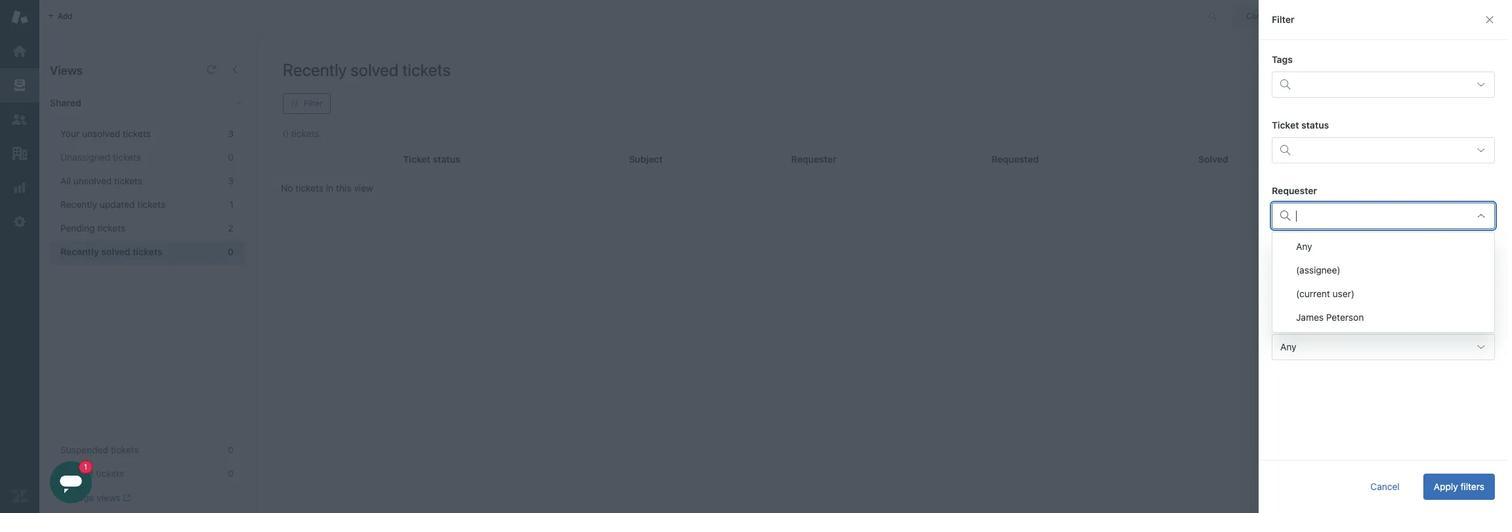 Task type: describe. For each thing, give the bounding box(es) containing it.
to
[[1413, 56, 1422, 67]]

0 vertical spatial recently
[[283, 60, 347, 79]]

any field for priority
[[1272, 334, 1495, 360]]

(current
[[1296, 288, 1330, 299]]

filter inside dialog
[[1272, 14, 1295, 25]]

reporting image
[[11, 179, 28, 196]]

unsolved for your
[[82, 128, 120, 139]]

james
[[1296, 312, 1324, 323]]

requester element
[[1272, 203, 1495, 229]]

unassigned
[[60, 152, 110, 163]]

2
[[228, 222, 234, 234]]

organizations image
[[11, 145, 28, 162]]

0 for recently solved tickets
[[228, 246, 234, 257]]

deleted
[[60, 468, 93, 479]]

recently updated tickets
[[60, 199, 165, 210]]

0 horizontal spatial recently solved tickets
[[60, 246, 162, 257]]

manage views link
[[60, 492, 131, 504]]

apply
[[1434, 481, 1458, 492]]

0 vertical spatial recently solved tickets
[[283, 60, 451, 79]]

requester
[[1272, 185, 1317, 196]]

zendesk
[[1294, 56, 1331, 67]]

suspended tickets
[[60, 444, 139, 456]]

all
[[60, 175, 71, 186]]

(opens in a new tab) image
[[120, 494, 131, 502]]

1 horizontal spatial solved
[[351, 60, 399, 79]]

priority
[[1272, 316, 1304, 328]]

your
[[1424, 56, 1443, 67]]

shared heading
[[39, 83, 256, 123]]

filter inside button
[[304, 98, 323, 108]]

browser's
[[1294, 68, 1336, 79]]

apply filters button
[[1423, 474, 1495, 500]]

manage
[[60, 492, 94, 503]]

0 for deleted tickets
[[228, 468, 234, 479]]

collapse views pane image
[[230, 64, 240, 75]]

(assignee)
[[1296, 265, 1341, 276]]

zendesk talk needs access to your browser's microphone.
[[1294, 56, 1443, 79]]

zendesk image
[[11, 488, 28, 505]]

updated
[[100, 199, 135, 210]]

refresh views pane image
[[206, 64, 217, 75]]

3 for all unsolved tickets
[[228, 175, 234, 186]]

Requester field
[[1296, 210, 1471, 222]]

(current user)
[[1296, 288, 1355, 299]]

main element
[[0, 0, 39, 513]]

talk
[[1333, 56, 1350, 67]]

cancel button
[[1360, 474, 1410, 500]]

manage views
[[60, 492, 120, 503]]

zendesk support image
[[11, 9, 28, 26]]

pending tickets
[[60, 222, 126, 234]]



Task type: vqa. For each thing, say whether or not it's contained in the screenshot.


Task type: locate. For each thing, give the bounding box(es) containing it.
recently up filter button
[[283, 60, 347, 79]]

any for priority
[[1281, 341, 1297, 352]]

3 up 1
[[228, 175, 234, 186]]

any
[[1296, 241, 1312, 252], [1281, 276, 1297, 287], [1281, 341, 1297, 352]]

request
[[1272, 251, 1308, 262]]

shared button
[[39, 83, 221, 123]]

0 horizontal spatial filter
[[304, 98, 323, 108]]

1 vertical spatial recently
[[60, 199, 97, 210]]

any field for request date
[[1272, 268, 1495, 295]]

apply filters
[[1434, 481, 1485, 492]]

1 horizontal spatial filter
[[1272, 14, 1295, 25]]

tags element
[[1272, 72, 1495, 98]]

any field up peterson
[[1272, 268, 1495, 295]]

1 vertical spatial filter
[[304, 98, 323, 108]]

0 horizontal spatial solved
[[101, 246, 130, 257]]

admin image
[[11, 213, 28, 230]]

ticket status
[[1272, 119, 1329, 131]]

get started image
[[11, 43, 28, 60]]

filter button
[[283, 93, 331, 114]]

0 for unassigned tickets
[[228, 152, 234, 163]]

0 vertical spatial any field
[[1272, 268, 1495, 295]]

deleted tickets
[[60, 468, 124, 479]]

close drawer image
[[1485, 14, 1495, 25]]

your unsolved tickets
[[60, 128, 151, 139]]

customers image
[[11, 111, 28, 128]]

1 vertical spatial any
[[1281, 276, 1297, 287]]

2 3 from the top
[[228, 175, 234, 186]]

ticket
[[1272, 119, 1299, 131]]

any inside requester 'list box'
[[1296, 241, 1312, 252]]

any up (assignee)
[[1296, 241, 1312, 252]]

conversations button
[[1232, 6, 1329, 27]]

0 vertical spatial filter
[[1272, 14, 1295, 25]]

2 any field from the top
[[1272, 334, 1495, 360]]

cancel
[[1371, 481, 1400, 492]]

in
[[326, 182, 333, 194]]

recently for 1
[[60, 199, 97, 210]]

recently
[[283, 60, 347, 79], [60, 199, 97, 210], [60, 246, 99, 257]]

0 vertical spatial any
[[1296, 241, 1312, 252]]

unsolved for all
[[73, 175, 112, 186]]

suspended
[[60, 444, 108, 456]]

james peterson
[[1296, 312, 1364, 323]]

recently down pending
[[60, 246, 99, 257]]

peterson
[[1326, 312, 1364, 323]]

subject
[[629, 154, 663, 165]]

1 horizontal spatial recently solved tickets
[[283, 60, 451, 79]]

unsolved down unassigned
[[73, 175, 112, 186]]

recently solved tickets
[[283, 60, 451, 79], [60, 246, 162, 257]]

user)
[[1333, 288, 1355, 299]]

tags
[[1272, 54, 1293, 65]]

unassigned tickets
[[60, 152, 141, 163]]

1 3 from the top
[[228, 128, 234, 139]]

filter
[[1272, 14, 1295, 25], [304, 98, 323, 108]]

0 vertical spatial 3
[[228, 128, 234, 139]]

all unsolved tickets
[[60, 175, 142, 186]]

unsolved up the unassigned tickets
[[82, 128, 120, 139]]

conversations
[[1246, 11, 1299, 21]]

2 vertical spatial recently
[[60, 246, 99, 257]]

1 vertical spatial 3
[[228, 175, 234, 186]]

filter dialog
[[1259, 0, 1508, 513]]

any down priority
[[1281, 341, 1297, 352]]

0
[[228, 152, 234, 163], [228, 246, 234, 257], [228, 444, 234, 456], [228, 468, 234, 479]]

views image
[[11, 77, 28, 94]]

3
[[228, 128, 234, 139], [228, 175, 234, 186]]

0 vertical spatial solved
[[351, 60, 399, 79]]

0 vertical spatial unsolved
[[82, 128, 120, 139]]

date
[[1311, 251, 1330, 262]]

3 for your unsolved tickets
[[228, 128, 234, 139]]

microphone.
[[1338, 68, 1391, 79]]

1 vertical spatial recently solved tickets
[[60, 246, 162, 257]]

views
[[97, 492, 120, 503]]

Any field
[[1272, 268, 1495, 295], [1272, 334, 1495, 360]]

status
[[1302, 119, 1329, 131]]

view
[[354, 182, 373, 194]]

1 vertical spatial any field
[[1272, 334, 1495, 360]]

any for request date
[[1281, 276, 1297, 287]]

3 down the collapse views pane icon at the left top of the page
[[228, 128, 234, 139]]

requester list box
[[1272, 232, 1495, 333]]

solved
[[351, 60, 399, 79], [101, 246, 130, 257]]

no
[[281, 182, 293, 194]]

this
[[336, 182, 351, 194]]

no tickets in this view
[[281, 182, 373, 194]]

filters
[[1461, 481, 1485, 492]]

request date
[[1272, 251, 1330, 262]]

ticket status element
[[1272, 137, 1495, 163]]

1
[[229, 199, 234, 210]]

2 vertical spatial any
[[1281, 341, 1297, 352]]

any field down peterson
[[1272, 334, 1495, 360]]

access
[[1381, 56, 1411, 67]]

pending
[[60, 222, 95, 234]]

views
[[50, 64, 83, 77]]

tickets
[[402, 60, 451, 79], [123, 128, 151, 139], [113, 152, 141, 163], [114, 175, 142, 186], [295, 182, 324, 194], [137, 199, 165, 210], [97, 222, 126, 234], [133, 246, 162, 257], [111, 444, 139, 456], [96, 468, 124, 479]]

shared
[[50, 97, 81, 108]]

1 any field from the top
[[1272, 268, 1495, 295]]

unsolved
[[82, 128, 120, 139], [73, 175, 112, 186]]

any down request
[[1281, 276, 1297, 287]]

recently up pending
[[60, 199, 97, 210]]

needs
[[1353, 56, 1379, 67]]

0 for suspended tickets
[[228, 444, 234, 456]]

your
[[60, 128, 80, 139]]

1 vertical spatial unsolved
[[73, 175, 112, 186]]

recently for 0
[[60, 246, 99, 257]]

1 vertical spatial solved
[[101, 246, 130, 257]]



